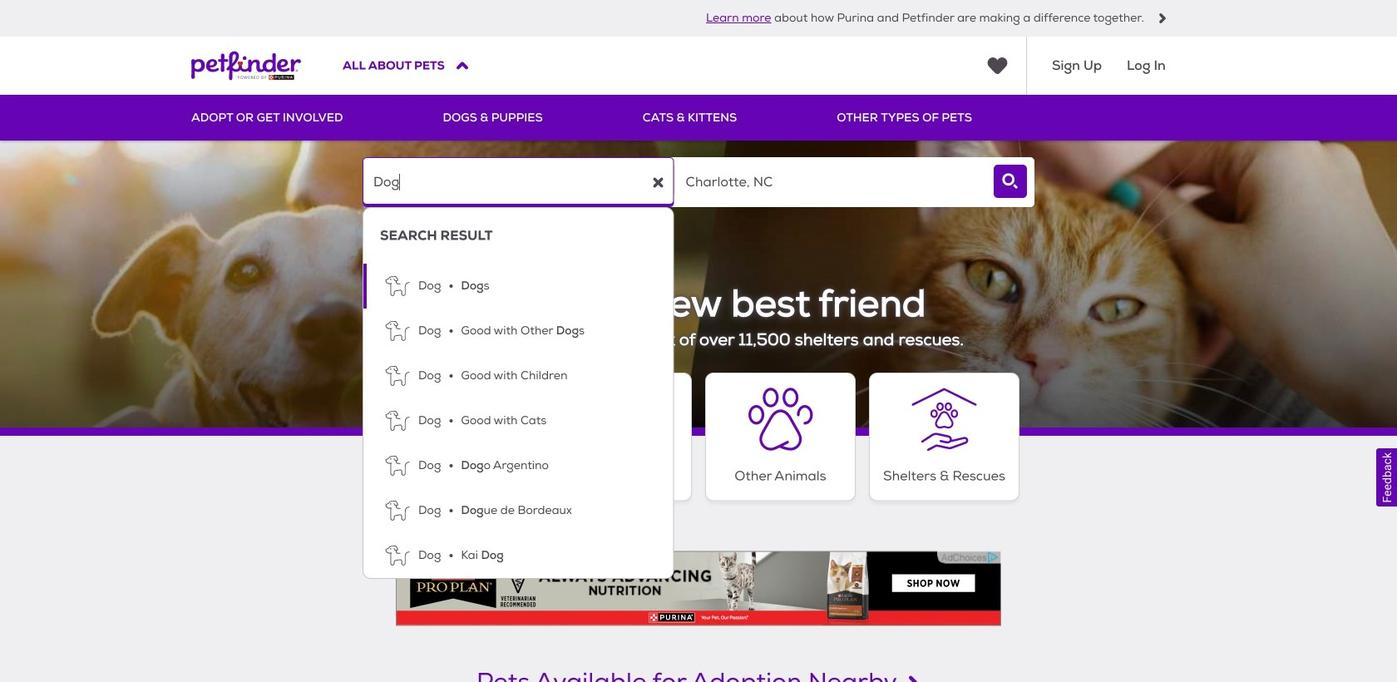 Task type: vqa. For each thing, say whether or not it's contained in the screenshot.
favorite pearl image at the bottom of page
no



Task type: locate. For each thing, give the bounding box(es) containing it.
Search Terrier, Kitten, etc. text field
[[363, 157, 674, 207]]

primary element
[[191, 95, 1206, 141]]

Enter City, State, or ZIP text field
[[675, 157, 987, 207]]

petfinder logo image
[[191, 37, 301, 95]]



Task type: describe. For each thing, give the bounding box(es) containing it.
9c2b2 image
[[1158, 13, 1168, 23]]

advertisement element
[[396, 551, 1002, 626]]

animal search suggestions list box
[[363, 207, 674, 579]]



